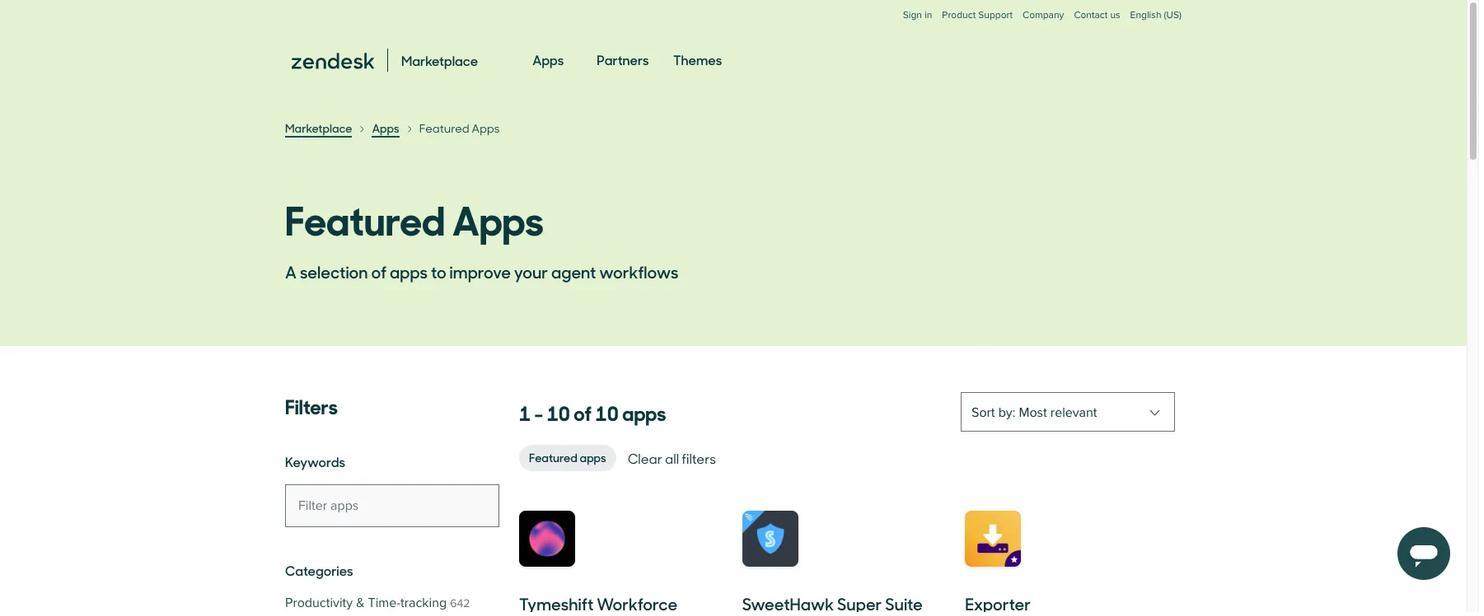 Task type: describe. For each thing, give the bounding box(es) containing it.
featured apps
[[529, 449, 606, 466]]

your
[[514, 260, 548, 283]]

1
[[519, 397, 531, 427]]

english (us)
[[1130, 9, 1182, 21]]

642
[[450, 597, 470, 611]]

sign in link
[[903, 9, 932, 21]]

sign
[[903, 9, 922, 21]]

selection
[[300, 260, 368, 283]]

improve
[[450, 260, 511, 283]]

-
[[534, 397, 543, 427]]

clear all filters button
[[626, 447, 718, 470]]

partners
[[597, 50, 649, 68]]

2 vertical spatial featured
[[529, 449, 577, 466]]

1 horizontal spatial of
[[574, 397, 592, 427]]

all
[[665, 449, 679, 467]]

clear all filters
[[628, 449, 716, 467]]

product support link
[[942, 9, 1013, 21]]

themes link
[[673, 36, 722, 84]]

1 horizontal spatial apps link
[[533, 36, 564, 84]]

partners link
[[597, 36, 649, 84]]

1 10 from the left
[[547, 397, 570, 427]]

global-navigation-secondary element
[[285, 0, 1182, 38]]

0 vertical spatial apps
[[390, 260, 428, 283]]

&
[[356, 595, 365, 611]]

filters
[[285, 391, 338, 420]]

0 horizontal spatial of
[[371, 260, 387, 283]]

english
[[1130, 9, 1161, 21]]

in
[[925, 9, 932, 21]]

clear
[[628, 449, 662, 467]]

workflows
[[599, 260, 679, 283]]

support
[[978, 9, 1013, 21]]



Task type: locate. For each thing, give the bounding box(es) containing it.
company
[[1023, 9, 1064, 21]]

0 horizontal spatial apps link
[[372, 119, 399, 138]]

company link
[[1023, 9, 1064, 38]]

a selection of apps to improve your agent workflows
[[285, 260, 679, 283]]

apps left to
[[390, 260, 428, 283]]

time-
[[368, 595, 401, 611]]

english (us) link
[[1130, 9, 1182, 38]]

apps up clear at the left bottom of page
[[622, 397, 666, 427]]

1 horizontal spatial apps
[[580, 449, 606, 466]]

1 vertical spatial apps
[[622, 397, 666, 427]]

of right selection
[[371, 260, 387, 283]]

1 vertical spatial featured apps
[[285, 189, 544, 246]]

2 10 from the left
[[595, 397, 619, 427]]

to
[[431, 260, 446, 283]]

Filter apps search field
[[285, 485, 499, 527]]

0 horizontal spatial apps
[[390, 260, 428, 283]]

filters
[[682, 449, 716, 467]]

0 horizontal spatial 10
[[547, 397, 570, 427]]

(us)
[[1164, 9, 1182, 21]]

0 vertical spatial featured apps
[[419, 120, 500, 136]]

productivity
[[285, 595, 353, 611]]

contact us
[[1074, 9, 1120, 21]]

apps link left partners link
[[533, 36, 564, 84]]

a
[[285, 260, 297, 283]]

0 vertical spatial of
[[371, 260, 387, 283]]

categories
[[285, 561, 353, 579]]

apps
[[533, 50, 564, 68], [372, 119, 399, 136], [472, 120, 500, 136], [452, 189, 544, 246]]

us
[[1110, 9, 1120, 21]]

2 vertical spatial apps
[[580, 449, 606, 466]]

1 - 10 of 10 apps
[[519, 397, 666, 427]]

tracking
[[400, 595, 447, 611]]

apps
[[390, 260, 428, 283], [622, 397, 666, 427], [580, 449, 606, 466]]

10 right -
[[547, 397, 570, 427]]

of right -
[[574, 397, 592, 427]]

of
[[371, 260, 387, 283], [574, 397, 592, 427]]

1 vertical spatial apps link
[[372, 119, 399, 138]]

featured apps
[[419, 120, 500, 136], [285, 189, 544, 246]]

keywords
[[285, 452, 345, 471]]

sign in
[[903, 9, 932, 21]]

featured
[[419, 120, 469, 136], [285, 189, 445, 246], [529, 449, 577, 466]]

apps link
[[533, 36, 564, 84], [372, 119, 399, 138]]

1 horizontal spatial 10
[[595, 397, 619, 427]]

contact
[[1074, 9, 1108, 21]]

apps link right "marketplace" link
[[372, 119, 399, 138]]

None search field
[[285, 485, 499, 527]]

10 up featured apps
[[595, 397, 619, 427]]

marketplace
[[285, 119, 352, 136]]

0 vertical spatial featured
[[419, 120, 469, 136]]

agent
[[551, 260, 596, 283]]

apps down 1 - 10 of 10 apps
[[580, 449, 606, 466]]

10
[[547, 397, 570, 427], [595, 397, 619, 427]]

contact us link
[[1074, 9, 1120, 21]]

2 horizontal spatial apps
[[622, 397, 666, 427]]

1 vertical spatial of
[[574, 397, 592, 427]]

product support
[[942, 9, 1013, 21]]

product
[[942, 9, 976, 21]]

1 vertical spatial featured
[[285, 189, 445, 246]]

themes
[[673, 50, 722, 68]]

0 vertical spatial apps link
[[533, 36, 564, 84]]

zendesk image
[[292, 53, 374, 69]]

marketplace link
[[285, 119, 352, 138]]

productivity & time-tracking 642
[[285, 595, 470, 611]]



Task type: vqa. For each thing, say whether or not it's contained in the screenshot.
second Business from right
no



